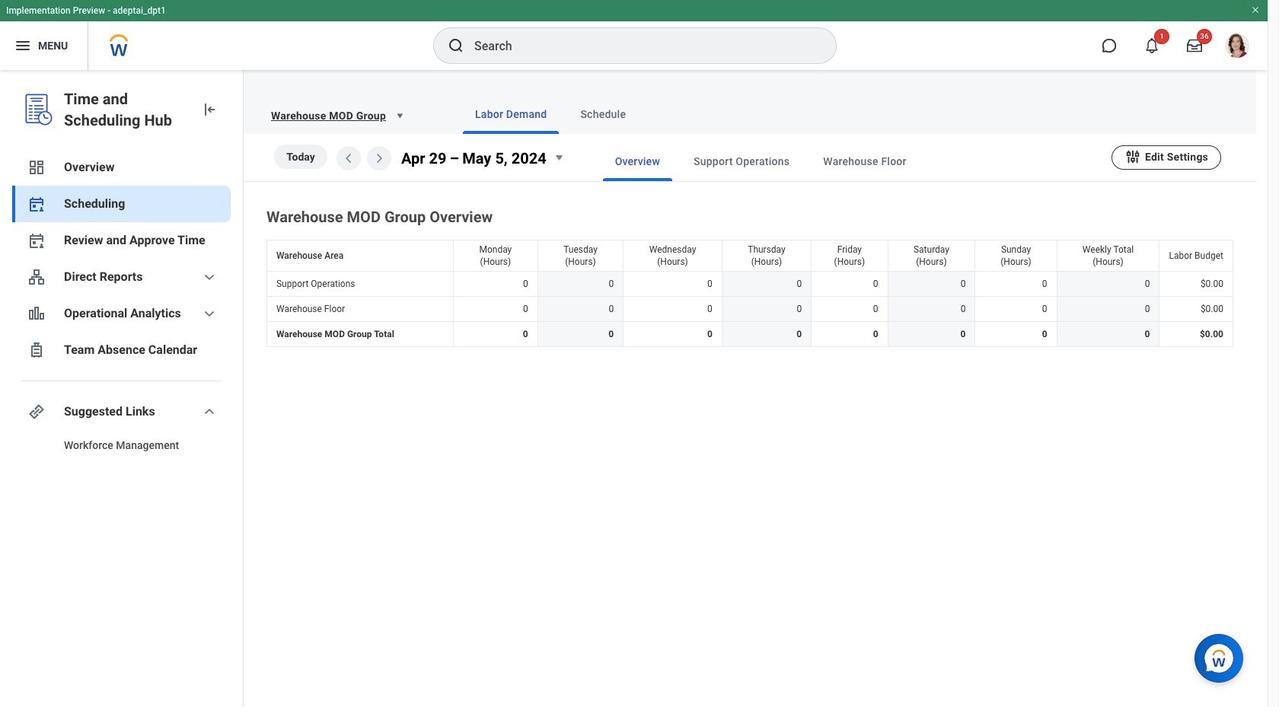 Task type: describe. For each thing, give the bounding box(es) containing it.
chevron right small image
[[370, 149, 388, 167]]

0 vertical spatial caret down small image
[[392, 108, 407, 123]]

search image
[[447, 37, 465, 55]]

time and scheduling hub element
[[64, 88, 188, 131]]

notifications large image
[[1145, 38, 1160, 53]]

view team image
[[27, 268, 46, 286]]

close environment banner image
[[1251, 5, 1261, 14]]

2 calendar user solid image from the top
[[27, 232, 46, 250]]

chevron down small image for view team image on the left top of the page
[[200, 268, 219, 286]]

chart image
[[27, 305, 46, 323]]

inbox large image
[[1187, 38, 1203, 53]]

configure image
[[1125, 148, 1142, 165]]

dashboard image
[[27, 158, 46, 177]]



Task type: locate. For each thing, give the bounding box(es) containing it.
caret down small image
[[392, 108, 407, 123], [550, 149, 568, 167]]

0 horizontal spatial caret down small image
[[392, 108, 407, 123]]

transformation import image
[[200, 101, 219, 119]]

tab list
[[433, 94, 1238, 134], [572, 142, 1112, 181]]

1 vertical spatial caret down small image
[[550, 149, 568, 167]]

link image
[[27, 403, 46, 421]]

chevron left small image
[[340, 149, 358, 167]]

chevron down small image
[[200, 268, 219, 286], [200, 403, 219, 421]]

tab panel
[[244, 134, 1257, 350]]

calendar user solid image up view team image on the left top of the page
[[27, 232, 46, 250]]

0 vertical spatial tab list
[[433, 94, 1238, 134]]

1 calendar user solid image from the top
[[27, 195, 46, 213]]

1 vertical spatial tab list
[[572, 142, 1112, 181]]

2 chevron down small image from the top
[[200, 403, 219, 421]]

banner
[[0, 0, 1268, 70]]

0 vertical spatial chevron down small image
[[200, 268, 219, 286]]

1 vertical spatial chevron down small image
[[200, 403, 219, 421]]

justify image
[[14, 37, 32, 55]]

1 chevron down small image from the top
[[200, 268, 219, 286]]

calendar user solid image down "dashboard" image at left
[[27, 195, 46, 213]]

0 vertical spatial calendar user solid image
[[27, 195, 46, 213]]

task timeoff image
[[27, 341, 46, 359]]

chevron down small image
[[200, 305, 219, 323]]

Search Workday  search field
[[475, 29, 805, 62]]

1 vertical spatial calendar user solid image
[[27, 232, 46, 250]]

calendar user solid image
[[27, 195, 46, 213], [27, 232, 46, 250]]

chevron down small image for 'link' image
[[200, 403, 219, 421]]

profile logan mcneil image
[[1225, 34, 1250, 61]]

navigation pane region
[[0, 70, 244, 708]]

1 horizontal spatial caret down small image
[[550, 149, 568, 167]]



Task type: vqa. For each thing, say whether or not it's contained in the screenshot.
top tab list
yes



